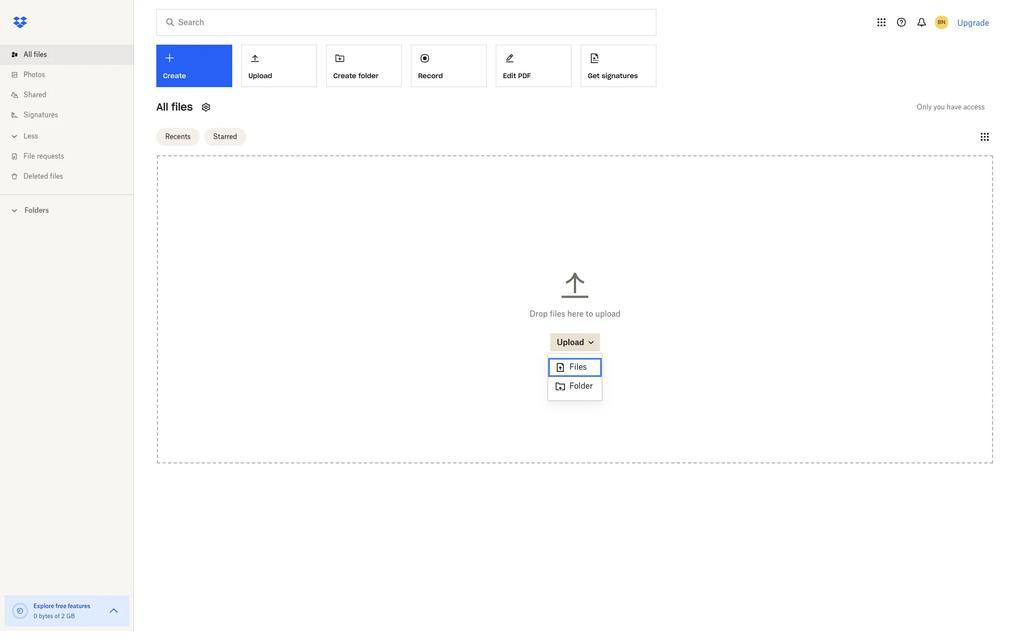 Task type: locate. For each thing, give the bounding box(es) containing it.
drop files here to upload
[[530, 309, 621, 318]]

features
[[68, 603, 90, 609]]

shared link
[[9, 85, 134, 105]]

record
[[418, 71, 443, 80]]

all files up the photos
[[23, 50, 47, 59]]

files
[[34, 50, 47, 59], [171, 101, 193, 113], [50, 172, 63, 180], [550, 309, 566, 318]]

2
[[61, 613, 65, 619]]

folders button
[[0, 202, 134, 218]]

files up recents
[[171, 101, 193, 113]]

create folder button
[[326, 45, 402, 87]]

all files link
[[9, 45, 134, 65]]

explore free features 0 bytes of 2 gb
[[34, 603, 90, 619]]

0 horizontal spatial all
[[23, 50, 32, 59]]

edit pdf button
[[496, 45, 572, 87]]

all files list item
[[0, 45, 134, 65]]

all
[[23, 50, 32, 59], [156, 101, 168, 113]]

0 vertical spatial all
[[23, 50, 32, 59]]

signatures
[[602, 71, 638, 80]]

all files up recents
[[156, 101, 193, 113]]

1 horizontal spatial all
[[156, 101, 168, 113]]

all up the photos
[[23, 50, 32, 59]]

files inside list item
[[34, 50, 47, 59]]

have
[[947, 103, 962, 111]]

only you have access
[[917, 103, 985, 111]]

you
[[934, 103, 945, 111]]

files up the photos
[[34, 50, 47, 59]]

list
[[0, 38, 134, 194]]

1 horizontal spatial all files
[[156, 101, 193, 113]]

explore
[[34, 603, 54, 609]]

0 vertical spatial all files
[[23, 50, 47, 59]]

list containing all files
[[0, 38, 134, 194]]

0 horizontal spatial all files
[[23, 50, 47, 59]]

starred button
[[204, 128, 246, 146]]

access
[[964, 103, 985, 111]]

gb
[[66, 613, 75, 619]]

signatures link
[[9, 105, 134, 125]]

folder
[[570, 381, 593, 390]]

photos
[[23, 70, 45, 79]]

deleted files
[[23, 172, 63, 180]]

files right deleted
[[50, 172, 63, 180]]

all inside list item
[[23, 50, 32, 59]]

all up recents
[[156, 101, 168, 113]]

upload
[[557, 337, 585, 347]]

files
[[570, 362, 587, 371]]

pdf
[[518, 71, 531, 80]]

file requests
[[23, 152, 64, 160]]

upload
[[596, 309, 621, 318]]

folder
[[359, 71, 379, 80]]

less image
[[9, 131, 20, 142]]

all files
[[23, 50, 47, 59], [156, 101, 193, 113]]

get
[[588, 71, 600, 80]]

1 vertical spatial all
[[156, 101, 168, 113]]

only
[[917, 103, 932, 111]]

upload button
[[550, 333, 600, 351]]



Task type: vqa. For each thing, say whether or not it's contained in the screenshot.
1st Disable from the bottom of the Link for viewing tab panel
no



Task type: describe. For each thing, give the bounding box(es) containing it.
bytes
[[39, 613, 53, 619]]

1 vertical spatial all files
[[156, 101, 193, 113]]

upgrade link
[[958, 18, 990, 27]]

free
[[56, 603, 66, 609]]

0
[[34, 613, 37, 619]]

shared
[[23, 90, 46, 99]]

less
[[23, 132, 38, 140]]

create folder
[[333, 71, 379, 80]]

deleted files link
[[9, 166, 134, 187]]

upgrade
[[958, 18, 990, 27]]

recents button
[[156, 128, 200, 146]]

file requests link
[[9, 146, 134, 166]]

files left "here"
[[550, 309, 566, 318]]

starred
[[213, 132, 237, 140]]

drop
[[530, 309, 548, 318]]

requests
[[37, 152, 64, 160]]

here
[[568, 309, 584, 318]]

file
[[23, 152, 35, 160]]

get signatures button
[[581, 45, 657, 87]]

record button
[[411, 45, 487, 87]]

of
[[55, 613, 60, 619]]

quota usage element
[[11, 602, 29, 620]]

signatures
[[23, 111, 58, 119]]

to
[[586, 309, 593, 318]]

create
[[333, 71, 357, 80]]

folders
[[25, 206, 49, 215]]

edit
[[503, 71, 516, 80]]

photos link
[[9, 65, 134, 85]]

all files inside list item
[[23, 50, 47, 59]]

dropbox image
[[9, 11, 31, 34]]

get signatures
[[588, 71, 638, 80]]

recents
[[165, 132, 191, 140]]

deleted
[[23, 172, 48, 180]]

edit pdf
[[503, 71, 531, 80]]



